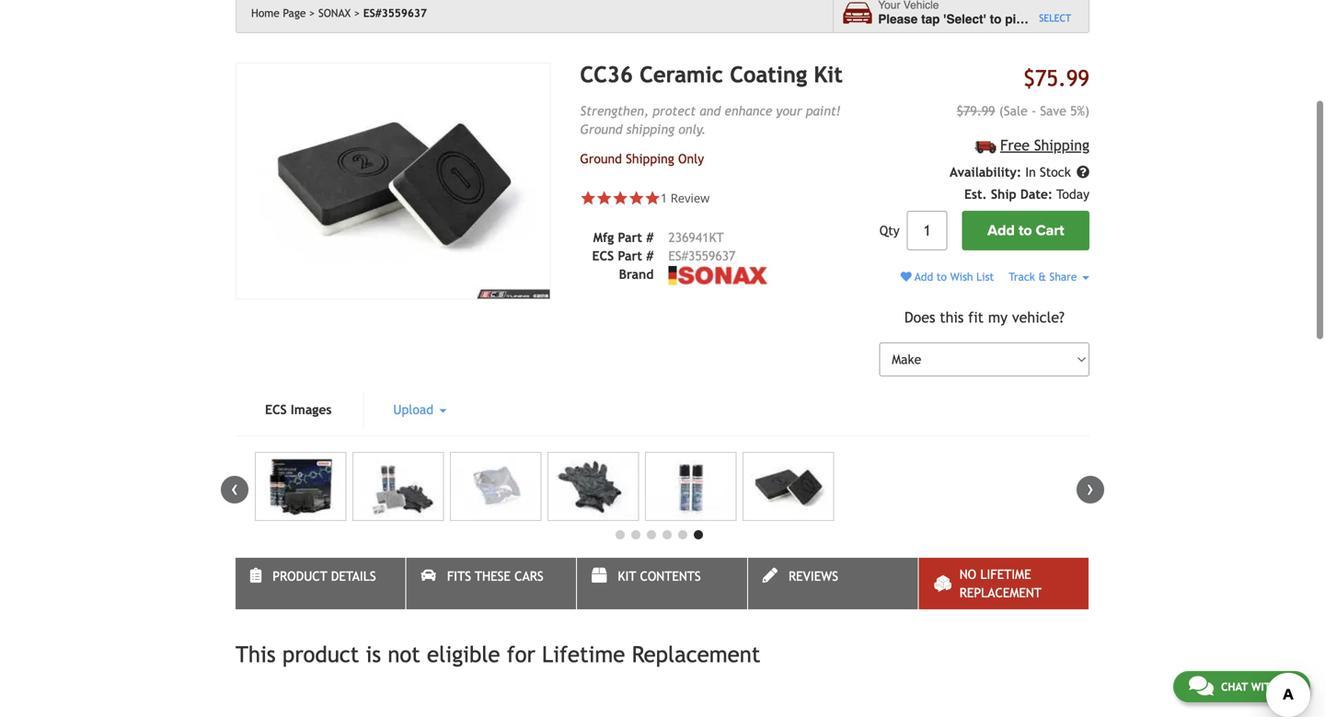 Task type: locate. For each thing, give the bounding box(es) containing it.
0 horizontal spatial ecs
[[265, 402, 287, 417]]

kit left contents
[[618, 569, 636, 584]]

1 horizontal spatial kit
[[814, 62, 843, 87]]

ceramic
[[640, 62, 723, 87]]

None text field
[[907, 211, 948, 251]]

1 horizontal spatial replacement
[[960, 586, 1042, 600]]

ecs down mfg
[[592, 248, 614, 263]]

shipping up stock
[[1034, 137, 1090, 154]]

ecs inside '236941kt ecs part #'
[[592, 248, 614, 263]]

lifetime right the no
[[981, 567, 1032, 582]]

0 horizontal spatial shipping
[[626, 151, 675, 166]]

list
[[977, 270, 994, 283]]

replacement down the no
[[960, 586, 1042, 600]]

share
[[1050, 270, 1077, 283]]

stock
[[1040, 165, 1071, 180]]

coating
[[730, 62, 807, 87]]

1
[[661, 190, 668, 206]]

availability: in stock
[[950, 165, 1075, 180]]

lifetime right for
[[542, 642, 625, 668]]

kit up paint!
[[814, 62, 843, 87]]

only.
[[679, 122, 706, 137]]

1 vertical spatial replacement
[[632, 642, 761, 668]]

0 vertical spatial add
[[988, 222, 1015, 239]]

1 vertical spatial lifetime
[[542, 642, 625, 668]]

product details
[[273, 569, 376, 584]]

2 # from the top
[[646, 248, 654, 263]]

# up 'brand'
[[646, 248, 654, 263]]

add for add to wish list
[[915, 270, 934, 283]]

1 horizontal spatial shipping
[[1034, 137, 1090, 154]]

shipping
[[627, 122, 675, 137]]

star image left 1
[[629, 190, 645, 206]]

not
[[388, 642, 421, 668]]

2 horizontal spatial to
[[1019, 222, 1032, 239]]

home page link
[[251, 6, 315, 19]]

select link
[[1039, 11, 1072, 26]]

fit
[[969, 309, 984, 326]]

add to wish list link
[[901, 270, 994, 283]]

add down ship
[[988, 222, 1015, 239]]

1 vertical spatial ground
[[580, 151, 622, 166]]

your
[[776, 103, 802, 118]]

0 vertical spatial lifetime
[[981, 567, 1032, 582]]

no lifetime replacement link
[[919, 558, 1089, 610]]

kit contents
[[618, 569, 701, 584]]

details
[[331, 569, 376, 584]]

# up es# 3559637 brand
[[646, 230, 654, 245]]

add right heart icon
[[915, 270, 934, 283]]

chat
[[1221, 680, 1248, 693]]

0 horizontal spatial lifetime
[[542, 642, 625, 668]]

kit
[[814, 62, 843, 87], [618, 569, 636, 584]]

replacement
[[960, 586, 1042, 600], [632, 642, 761, 668]]

to for add to cart
[[1019, 222, 1032, 239]]

star image left review
[[645, 190, 661, 206]]

with
[[1252, 680, 1279, 693]]

es#3559637 - 236941kt - cc36 ceramic coating kit - strengthen, protect and enhance your paint! ground shipping only. - sonax - audi bmw volkswagen mercedes benz mini porsche image
[[236, 63, 551, 300], [255, 452, 346, 521], [353, 452, 444, 521], [450, 452, 542, 521], [548, 452, 639, 521], [645, 452, 737, 521], [743, 452, 834, 521]]

home
[[251, 6, 280, 19]]

star image
[[580, 190, 596, 206], [596, 190, 613, 206], [613, 190, 629, 206]]

page
[[283, 6, 306, 19]]

0 horizontal spatial add
[[915, 270, 934, 283]]

to
[[990, 12, 1002, 26], [1019, 222, 1032, 239], [937, 270, 947, 283]]

no lifetime replacement
[[960, 567, 1042, 600]]

replacement down kit contents link
[[632, 642, 761, 668]]

1 ground from the top
[[580, 122, 623, 137]]

availability:
[[950, 165, 1022, 180]]

this
[[236, 642, 276, 668]]

part right mfg
[[618, 230, 642, 245]]

shipping
[[1034, 137, 1090, 154], [626, 151, 675, 166]]

2 part from the top
[[618, 248, 642, 263]]

star image
[[629, 190, 645, 206], [645, 190, 661, 206]]

es#
[[669, 248, 689, 263]]

sonax link
[[318, 6, 360, 19]]

1 vertical spatial to
[[1019, 222, 1032, 239]]

'select'
[[944, 12, 987, 26]]

shipping for ground
[[626, 151, 675, 166]]

protect
[[653, 103, 696, 118]]

please
[[878, 12, 918, 26]]

#
[[646, 230, 654, 245], [646, 248, 654, 263]]

2 vertical spatial to
[[937, 270, 947, 283]]

ecs left images
[[265, 402, 287, 417]]

1 horizontal spatial lifetime
[[981, 567, 1032, 582]]

0 horizontal spatial kit
[[618, 569, 636, 584]]

track
[[1009, 270, 1035, 283]]

track & share button
[[1009, 270, 1090, 283]]

question circle image
[[1077, 166, 1090, 179]]

es# 3559637 brand
[[619, 248, 736, 282]]

wish
[[950, 270, 973, 283]]

part up 'brand'
[[618, 248, 642, 263]]

1 vertical spatial part
[[618, 248, 642, 263]]

&
[[1039, 270, 1047, 283]]

est.
[[965, 187, 987, 202]]

enhance
[[725, 103, 773, 118]]

0 vertical spatial part
[[618, 230, 642, 245]]

images
[[291, 402, 332, 417]]

›
[[1087, 476, 1094, 500]]

this
[[940, 309, 964, 326]]

cc36
[[580, 62, 633, 87]]

mfg
[[593, 230, 614, 245]]

1 horizontal spatial to
[[990, 12, 1002, 26]]

1 vertical spatial #
[[646, 248, 654, 263]]

1 part from the top
[[618, 230, 642, 245]]

1 star image from the left
[[580, 190, 596, 206]]

0 vertical spatial ground
[[580, 122, 623, 137]]

kit contents link
[[577, 558, 747, 610]]

does
[[905, 309, 936, 326]]

0 vertical spatial ecs
[[592, 248, 614, 263]]

lifetime
[[981, 567, 1032, 582], [542, 642, 625, 668]]

1 vertical spatial ecs
[[265, 402, 287, 417]]

1 star image from the left
[[629, 190, 645, 206]]

ship
[[991, 187, 1017, 202]]

236941kt
[[669, 230, 724, 245]]

1 horizontal spatial ecs
[[592, 248, 614, 263]]

fits
[[447, 569, 471, 584]]

to left "pick"
[[990, 12, 1002, 26]]

to left 'cart'
[[1019, 222, 1032, 239]]

free
[[1001, 137, 1030, 154]]

(sale
[[999, 103, 1028, 118]]

fits these cars link
[[406, 558, 576, 610]]

add to cart
[[988, 222, 1065, 239]]

2 star image from the left
[[596, 190, 613, 206]]

est. ship date: today
[[965, 187, 1090, 202]]

1 vertical spatial kit
[[618, 569, 636, 584]]

upload
[[393, 402, 438, 417]]

1 horizontal spatial add
[[988, 222, 1015, 239]]

to left the wish
[[937, 270, 947, 283]]

0 vertical spatial kit
[[814, 62, 843, 87]]

to inside button
[[1019, 222, 1032, 239]]

paint!
[[806, 103, 841, 118]]

ground
[[580, 122, 623, 137], [580, 151, 622, 166]]

shipping down shipping
[[626, 151, 675, 166]]

ecs
[[592, 248, 614, 263], [265, 402, 287, 417]]

sonax
[[318, 6, 351, 19]]

0 vertical spatial #
[[646, 230, 654, 245]]

save
[[1040, 103, 1067, 118]]

heart image
[[901, 271, 912, 282]]

add inside add to cart button
[[988, 222, 1015, 239]]

0 horizontal spatial to
[[937, 270, 947, 283]]

1 vertical spatial add
[[915, 270, 934, 283]]



Task type: vqa. For each thing, say whether or not it's contained in the screenshot.
Sign In corresponding to the Sign In button
no



Task type: describe. For each thing, give the bounding box(es) containing it.
reviews
[[789, 569, 839, 584]]

236941kt ecs part #
[[592, 230, 724, 263]]

free shipping image
[[975, 140, 997, 153]]

my
[[988, 309, 1008, 326]]

shipping for free
[[1034, 137, 1090, 154]]

0 vertical spatial to
[[990, 12, 1002, 26]]

$79.99
[[957, 103, 996, 118]]

and
[[700, 103, 721, 118]]

review
[[671, 190, 710, 206]]

lifetime inside no lifetime replacement
[[981, 567, 1032, 582]]

contents
[[640, 569, 701, 584]]

comments image
[[1189, 675, 1214, 697]]

us
[[1282, 680, 1295, 693]]

product
[[273, 569, 327, 584]]

add for add to cart
[[988, 222, 1015, 239]]

fits these cars
[[447, 569, 544, 584]]

date:
[[1021, 187, 1053, 202]]

vehicle?
[[1012, 309, 1065, 326]]

reviews link
[[748, 558, 918, 610]]

chat with us link
[[1174, 671, 1311, 702]]

kit inside kit contents link
[[618, 569, 636, 584]]

part inside '236941kt ecs part #'
[[618, 248, 642, 263]]

add to cart button
[[963, 211, 1090, 251]]

sonax image
[[669, 266, 768, 285]]

1 review link
[[661, 190, 710, 206]]

home page
[[251, 6, 306, 19]]

ground inside strengthen, protect and enhance your paint! ground shipping only.
[[580, 122, 623, 137]]

-
[[1032, 103, 1037, 118]]

only
[[678, 151, 704, 166]]

vehicle
[[1044, 12, 1087, 26]]

3559637
[[689, 248, 736, 263]]

add to wish list
[[912, 270, 994, 283]]

ecs images link
[[236, 391, 361, 428]]

strengthen, protect and enhance your paint! ground shipping only.
[[580, 103, 841, 137]]

mfg part #
[[593, 230, 654, 245]]

a
[[1034, 12, 1041, 26]]

ground shipping only
[[580, 151, 704, 166]]

0 vertical spatial replacement
[[960, 586, 1042, 600]]

does this fit my vehicle?
[[905, 309, 1065, 326]]

‹
[[231, 476, 238, 500]]

cars
[[515, 569, 544, 584]]

2 star image from the left
[[645, 190, 661, 206]]

› link
[[1077, 476, 1105, 504]]

these
[[475, 569, 511, 584]]

es#3559637
[[363, 6, 427, 19]]

qty
[[880, 223, 900, 238]]

1 review
[[661, 190, 710, 206]]

track & share
[[1009, 270, 1081, 283]]

ecs images
[[265, 402, 332, 417]]

$79.99 (sale - save 5%)
[[957, 103, 1090, 118]]

for
[[507, 642, 536, 668]]

today
[[1057, 187, 1090, 202]]

0 horizontal spatial replacement
[[632, 642, 761, 668]]

select
[[1039, 12, 1072, 24]]

upload button
[[364, 391, 476, 428]]

strengthen,
[[580, 103, 649, 118]]

no
[[960, 567, 977, 582]]

3 star image from the left
[[613, 190, 629, 206]]

chat with us
[[1221, 680, 1295, 693]]

‹ link
[[221, 476, 249, 504]]

eligible
[[427, 642, 500, 668]]

product
[[282, 642, 359, 668]]

1 # from the top
[[646, 230, 654, 245]]

please tap 'select' to pick a vehicle
[[878, 12, 1087, 26]]

free shipping
[[1001, 137, 1090, 154]]

in
[[1026, 165, 1036, 180]]

cc36 ceramic coating kit
[[580, 62, 843, 87]]

cart
[[1036, 222, 1065, 239]]

is
[[366, 642, 381, 668]]

tap
[[921, 12, 940, 26]]

# inside '236941kt ecs part #'
[[646, 248, 654, 263]]

to for add to wish list
[[937, 270, 947, 283]]

5%)
[[1071, 103, 1090, 118]]

brand
[[619, 267, 654, 282]]

2 ground from the top
[[580, 151, 622, 166]]



